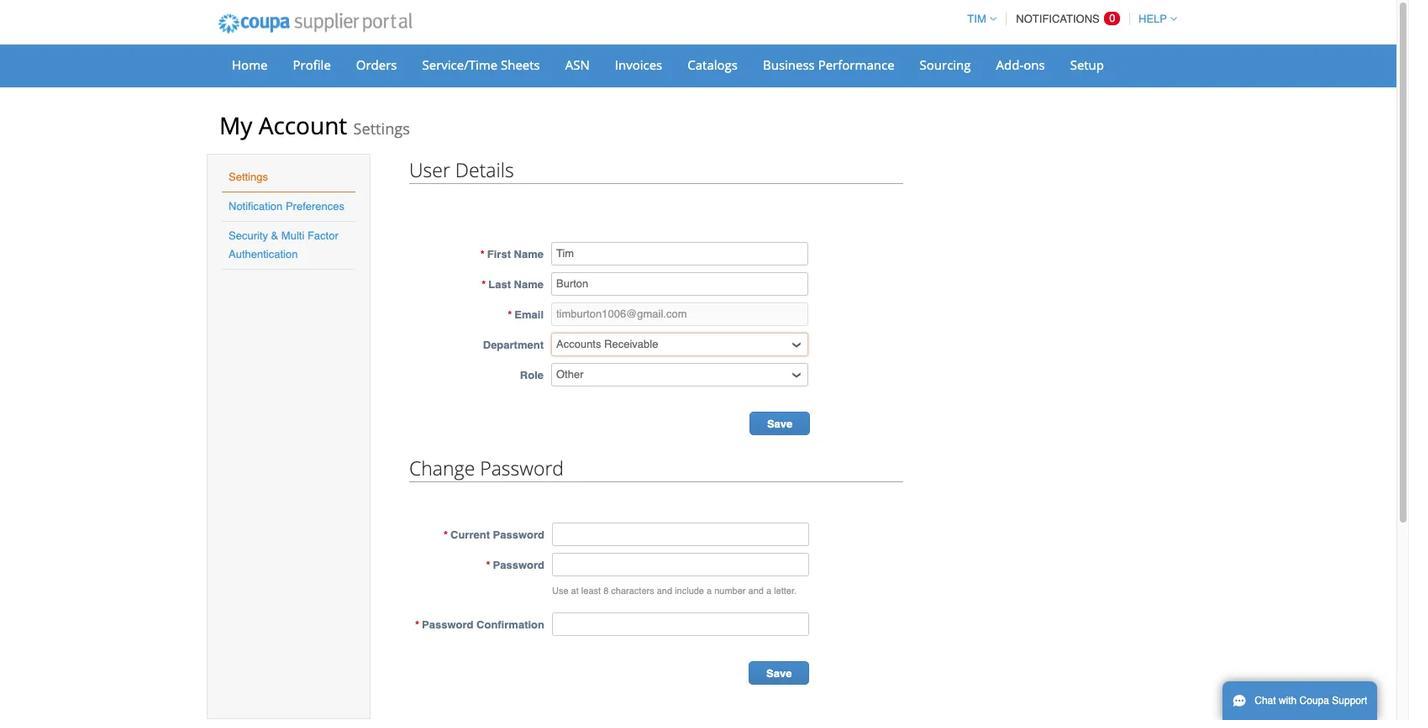 Task type: describe. For each thing, give the bounding box(es) containing it.
setup link
[[1060, 52, 1115, 77]]

user
[[409, 156, 450, 183]]

sheets
[[501, 56, 540, 73]]

email
[[515, 308, 544, 321]]

chat with coupa support button
[[1223, 682, 1378, 720]]

* for * current password
[[444, 529, 448, 541]]

* for * last name
[[482, 278, 486, 291]]

1 and from the left
[[657, 586, 672, 597]]

preferences
[[286, 200, 345, 213]]

with
[[1279, 695, 1297, 707]]

performance
[[818, 56, 895, 73]]

current
[[451, 529, 490, 541]]

name for * last name
[[514, 278, 544, 291]]

number
[[715, 586, 746, 597]]

sourcing
[[920, 56, 971, 73]]

orders link
[[345, 52, 408, 77]]

1 save button from the top
[[750, 412, 811, 435]]

last
[[489, 278, 511, 291]]

business
[[763, 56, 815, 73]]

at
[[571, 586, 579, 597]]

notifications 0
[[1016, 12, 1116, 25]]

settings inside my account settings
[[353, 119, 410, 139]]

include
[[675, 586, 704, 597]]

* for * password confirmation
[[415, 619, 419, 631]]

letter.
[[774, 586, 797, 597]]

asn
[[565, 56, 590, 73]]

security & multi factor authentication link
[[229, 229, 339, 261]]

0
[[1110, 12, 1116, 24]]

settings link
[[229, 171, 268, 183]]

use at least 8 characters and include a number and a letter.
[[552, 586, 797, 597]]

notification preferences link
[[229, 200, 345, 213]]

ons
[[1024, 56, 1045, 73]]

change password
[[409, 455, 564, 482]]

security
[[229, 229, 268, 242]]

* for * first name
[[481, 248, 485, 261]]

help link
[[1131, 13, 1178, 25]]

profile link
[[282, 52, 342, 77]]

* for * email
[[508, 308, 512, 321]]

orders
[[356, 56, 397, 73]]

invoices
[[615, 56, 663, 73]]

service/time sheets
[[422, 56, 540, 73]]

password for * password
[[493, 559, 545, 572]]

* for * password
[[486, 559, 491, 572]]

my
[[219, 109, 252, 141]]



Task type: vqa. For each thing, say whether or not it's contained in the screenshot.
'Multi'
yes



Task type: locate. For each thing, give the bounding box(es) containing it.
password for * password confirmation
[[422, 619, 474, 631]]

role
[[520, 369, 544, 382]]

save for 2nd save button from the top of the page
[[767, 667, 792, 680]]

name right 'first'
[[514, 248, 544, 261]]

0 vertical spatial save button
[[750, 412, 811, 435]]

password up * password
[[493, 529, 545, 541]]

home
[[232, 56, 268, 73]]

catalogs link
[[677, 52, 749, 77]]

1 horizontal spatial a
[[767, 586, 772, 597]]

chat with coupa support
[[1255, 695, 1368, 707]]

2 and from the left
[[749, 586, 764, 597]]

password
[[480, 455, 564, 482], [493, 529, 545, 541], [493, 559, 545, 572], [422, 619, 474, 631]]

password down * current password
[[493, 559, 545, 572]]

navigation containing notifications 0
[[960, 3, 1178, 35]]

and right number
[[749, 586, 764, 597]]

a right include
[[707, 586, 712, 597]]

a
[[707, 586, 712, 597], [767, 586, 772, 597]]

name
[[514, 248, 544, 261], [514, 278, 544, 291]]

name right last
[[514, 278, 544, 291]]

multi
[[281, 229, 305, 242]]

tim link
[[960, 13, 997, 25]]

a left letter.
[[767, 586, 772, 597]]

None text field
[[551, 242, 809, 266]]

asn link
[[555, 52, 601, 77]]

and
[[657, 586, 672, 597], [749, 586, 764, 597]]

confirmation
[[477, 619, 545, 631]]

* email
[[508, 308, 544, 321]]

* password
[[486, 559, 545, 572]]

* last name
[[482, 278, 544, 291]]

1 save from the top
[[767, 418, 793, 430]]

business performance
[[763, 56, 895, 73]]

name for * first name
[[514, 248, 544, 261]]

security & multi factor authentication
[[229, 229, 339, 261]]

2 save button from the top
[[749, 661, 810, 685]]

department
[[483, 339, 544, 351]]

home link
[[221, 52, 279, 77]]

save button
[[750, 412, 811, 435], [749, 661, 810, 685]]

notifications
[[1016, 13, 1100, 25]]

business performance link
[[752, 52, 906, 77]]

password up * current password
[[480, 455, 564, 482]]

1 vertical spatial save button
[[749, 661, 810, 685]]

sourcing link
[[909, 52, 982, 77]]

factor
[[308, 229, 339, 242]]

coupa
[[1300, 695, 1330, 707]]

* current password
[[444, 529, 545, 541]]

1 vertical spatial save
[[767, 667, 792, 680]]

2 name from the top
[[514, 278, 544, 291]]

catalogs
[[688, 56, 738, 73]]

setup
[[1071, 56, 1104, 73]]

password left confirmation
[[422, 619, 474, 631]]

invoices link
[[604, 52, 673, 77]]

8
[[604, 586, 609, 597]]

notification preferences
[[229, 200, 345, 213]]

1 vertical spatial settings
[[229, 171, 268, 183]]

help
[[1139, 13, 1167, 25]]

0 horizontal spatial and
[[657, 586, 672, 597]]

0 vertical spatial settings
[[353, 119, 410, 139]]

details
[[455, 156, 514, 183]]

support
[[1332, 695, 1368, 707]]

settings
[[353, 119, 410, 139], [229, 171, 268, 183]]

coupa supplier portal image
[[207, 3, 423, 45]]

navigation
[[960, 3, 1178, 35]]

2 a from the left
[[767, 586, 772, 597]]

settings up user on the left
[[353, 119, 410, 139]]

first
[[487, 248, 511, 261]]

*
[[481, 248, 485, 261], [482, 278, 486, 291], [508, 308, 512, 321], [444, 529, 448, 541], [486, 559, 491, 572], [415, 619, 419, 631]]

save
[[767, 418, 793, 430], [767, 667, 792, 680]]

settings up notification
[[229, 171, 268, 183]]

tim
[[968, 13, 987, 25]]

chat
[[1255, 695, 1276, 707]]

my account settings
[[219, 109, 410, 141]]

* first name
[[481, 248, 544, 261]]

&
[[271, 229, 278, 242]]

1 a from the left
[[707, 586, 712, 597]]

authentication
[[229, 248, 298, 261]]

0 vertical spatial name
[[514, 248, 544, 261]]

0 horizontal spatial a
[[707, 586, 712, 597]]

characters
[[611, 586, 654, 597]]

use
[[552, 586, 569, 597]]

1 horizontal spatial and
[[749, 586, 764, 597]]

least
[[582, 586, 601, 597]]

add-ons
[[996, 56, 1045, 73]]

0 horizontal spatial settings
[[229, 171, 268, 183]]

profile
[[293, 56, 331, 73]]

user details
[[409, 156, 514, 183]]

1 name from the top
[[514, 248, 544, 261]]

add-ons link
[[986, 52, 1056, 77]]

None password field
[[552, 523, 809, 546], [552, 553, 809, 577], [552, 613, 809, 636], [552, 523, 809, 546], [552, 553, 809, 577], [552, 613, 809, 636]]

service/time
[[422, 56, 498, 73]]

None text field
[[551, 272, 809, 296], [551, 303, 809, 326], [551, 272, 809, 296], [551, 303, 809, 326]]

* password confirmation
[[415, 619, 545, 631]]

change
[[409, 455, 475, 482]]

add-
[[996, 56, 1024, 73]]

1 vertical spatial name
[[514, 278, 544, 291]]

0 vertical spatial save
[[767, 418, 793, 430]]

service/time sheets link
[[411, 52, 551, 77]]

account
[[259, 109, 347, 141]]

2 save from the top
[[767, 667, 792, 680]]

1 horizontal spatial settings
[[353, 119, 410, 139]]

notification
[[229, 200, 283, 213]]

save for second save button from the bottom of the page
[[767, 418, 793, 430]]

password for change password
[[480, 455, 564, 482]]

and left include
[[657, 586, 672, 597]]



